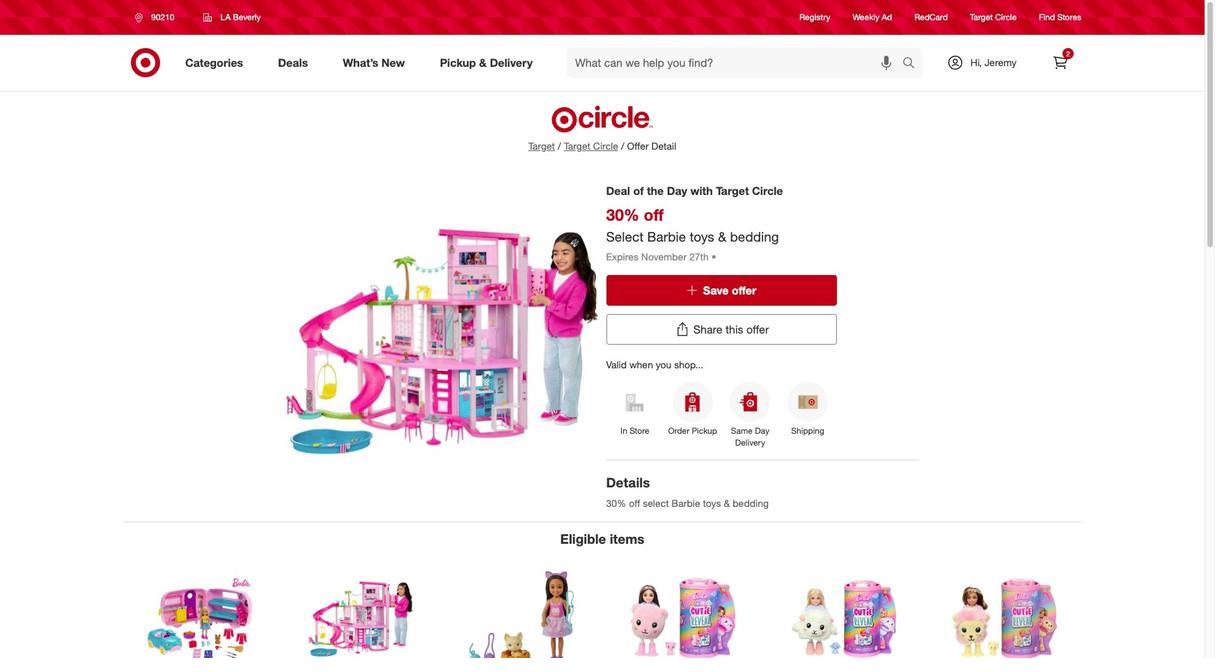Task type: locate. For each thing, give the bounding box(es) containing it.
off inside deal of the day with target circle 30% off select barbie toys & bedding expires november 27th •
[[644, 205, 664, 224]]

2 vertical spatial circle
[[752, 184, 783, 198]]

&
[[479, 55, 487, 69], [718, 228, 727, 244], [724, 497, 730, 509]]

target circle link down target circle logo
[[564, 139, 619, 153]]

0 horizontal spatial /
[[558, 140, 561, 152]]

same
[[731, 426, 753, 436]]

circle down target circle logo
[[593, 140, 619, 152]]

order
[[668, 426, 690, 436]]

0 vertical spatial off
[[644, 205, 664, 224]]

this
[[726, 322, 744, 336]]

1 horizontal spatial pickup
[[692, 426, 717, 436]]

toys inside deal of the day with target circle 30% off select barbie toys & bedding expires november 27th •
[[690, 228, 715, 244]]

shipping
[[792, 426, 825, 436]]

1 vertical spatial barbie
[[672, 497, 701, 509]]

delivery
[[490, 55, 533, 69], [735, 438, 766, 448]]

/
[[558, 140, 561, 152], [621, 140, 625, 152]]

1 horizontal spatial off
[[644, 205, 664, 224]]

2
[[1067, 49, 1071, 58]]

0 horizontal spatial off
[[629, 497, 640, 509]]

target circle logo image
[[550, 104, 656, 134]]

1 vertical spatial &
[[718, 228, 727, 244]]

0 horizontal spatial pickup
[[440, 55, 476, 69]]

barbie
[[648, 228, 686, 244], [672, 497, 701, 509]]

offer
[[732, 283, 757, 297], [747, 322, 769, 336]]

jeremy
[[985, 56, 1017, 68]]

weekly
[[853, 12, 880, 23]]

0 vertical spatial barbie
[[648, 228, 686, 244]]

ad
[[882, 12, 893, 23]]

0 horizontal spatial day
[[667, 184, 688, 198]]

target right with in the top right of the page
[[716, 184, 749, 198]]

target circle
[[970, 12, 1017, 23]]

30% inside deal of the day with target circle 30% off select barbie toys & bedding expires november 27th •
[[606, 205, 640, 224]]

2 vertical spatial &
[[724, 497, 730, 509]]

bedding inside details 30% off select barbie toys & bedding
[[733, 497, 769, 509]]

1 horizontal spatial circle
[[752, 184, 783, 198]]

save offer
[[703, 283, 757, 297]]

1 vertical spatial bedding
[[733, 497, 769, 509]]

bedding down same day delivery
[[733, 497, 769, 509]]

expires
[[606, 250, 639, 262]]

1 vertical spatial pickup
[[692, 426, 717, 436]]

1 vertical spatial delivery
[[735, 438, 766, 448]]

registry link
[[800, 11, 831, 23]]

target circle link up hi, jeremy
[[970, 11, 1017, 23]]

1 / from the left
[[558, 140, 561, 152]]

0 vertical spatial 30%
[[606, 205, 640, 224]]

1 horizontal spatial /
[[621, 140, 625, 152]]

1 horizontal spatial target circle link
[[970, 11, 1017, 23]]

day
[[667, 184, 688, 198], [755, 426, 770, 436]]

select
[[606, 228, 644, 244]]

0 vertical spatial day
[[667, 184, 688, 198]]

toys
[[690, 228, 715, 244], [703, 497, 721, 509]]

1 horizontal spatial delivery
[[735, 438, 766, 448]]

pickup right order
[[692, 426, 717, 436]]

save offer button
[[606, 275, 837, 306]]

30% inside details 30% off select barbie toys & bedding
[[606, 497, 627, 509]]

bedding up save offer
[[730, 228, 779, 244]]

same day delivery
[[731, 426, 770, 448]]

redcard link
[[915, 11, 948, 23]]

1 vertical spatial 30%
[[606, 497, 627, 509]]

1 horizontal spatial day
[[755, 426, 770, 436]]

weekly ad link
[[853, 11, 893, 23]]

0 horizontal spatial circle
[[593, 140, 619, 152]]

pickup & delivery
[[440, 55, 533, 69]]

deals
[[278, 55, 308, 69]]

delivery for &
[[490, 55, 533, 69]]

redcard
[[915, 12, 948, 23]]

day inside deal of the day with target circle 30% off select barbie toys & bedding expires november 27th •
[[667, 184, 688, 198]]

circle left find
[[996, 12, 1017, 23]]

november
[[641, 250, 687, 262]]

1 vertical spatial circle
[[593, 140, 619, 152]]

/ left offer
[[621, 140, 625, 152]]

day right the
[[667, 184, 688, 198]]

0 vertical spatial delivery
[[490, 55, 533, 69]]

offer right save
[[732, 283, 757, 297]]

deal of the day with target circle 30% off select barbie toys & bedding expires november 27th •
[[606, 184, 783, 262]]

1 30% from the top
[[606, 205, 640, 224]]

90210 button
[[126, 5, 189, 30]]

1 vertical spatial toys
[[703, 497, 721, 509]]

0 vertical spatial pickup
[[440, 55, 476, 69]]

circle
[[996, 12, 1017, 23], [593, 140, 619, 152], [752, 184, 783, 198]]

0 vertical spatial bedding
[[730, 228, 779, 244]]

bedding
[[730, 228, 779, 244], [733, 497, 769, 509]]

target circle link
[[970, 11, 1017, 23], [564, 139, 619, 153]]

the
[[647, 184, 664, 198]]

0 horizontal spatial delivery
[[490, 55, 533, 69]]

shop...
[[674, 358, 704, 370]]

select
[[643, 497, 669, 509]]

off left select
[[629, 497, 640, 509]]

0 vertical spatial circle
[[996, 12, 1017, 23]]

offer right this
[[747, 322, 769, 336]]

pickup right 'new'
[[440, 55, 476, 69]]

What can we help you find? suggestions appear below search field
[[567, 47, 906, 78]]

toys right select
[[703, 497, 721, 509]]

day right same
[[755, 426, 770, 436]]

pickup
[[440, 55, 476, 69], [692, 426, 717, 436]]

30% up select
[[606, 205, 640, 224]]

hi, jeremy
[[971, 56, 1017, 68]]

/ right target link
[[558, 140, 561, 152]]

la beverly
[[220, 12, 261, 22]]

delivery inside same day delivery
[[735, 438, 766, 448]]

eligible items
[[560, 531, 645, 547]]

off
[[644, 205, 664, 224], [629, 497, 640, 509]]

offer
[[627, 140, 649, 152]]

2 link
[[1046, 47, 1076, 78]]

target
[[970, 12, 993, 23], [529, 140, 555, 152], [564, 140, 591, 152], [716, 184, 749, 198]]

in
[[621, 426, 628, 436]]

barbie up november at the right of the page
[[648, 228, 686, 244]]

1 vertical spatial target circle link
[[564, 139, 619, 153]]

0 horizontal spatial target circle link
[[564, 139, 619, 153]]

what's new link
[[331, 47, 423, 78]]

toys up 27th
[[690, 228, 715, 244]]

barbie right select
[[672, 497, 701, 509]]

order pickup
[[668, 426, 717, 436]]

off down the
[[644, 205, 664, 224]]

1 vertical spatial day
[[755, 426, 770, 436]]

circle right with in the top right of the page
[[752, 184, 783, 198]]

0 vertical spatial target circle link
[[970, 11, 1017, 23]]

save
[[703, 283, 729, 297]]

0 vertical spatial toys
[[690, 228, 715, 244]]

30%
[[606, 205, 640, 224], [606, 497, 627, 509]]

30% down details
[[606, 497, 627, 509]]

when
[[630, 358, 653, 370]]

la beverly button
[[195, 5, 270, 30]]

1 vertical spatial off
[[629, 497, 640, 509]]

2 30% from the top
[[606, 497, 627, 509]]



Task type: describe. For each thing, give the bounding box(es) containing it.
find stores
[[1039, 12, 1082, 23]]

search
[[896, 57, 930, 71]]

share this offer
[[694, 322, 769, 336]]

with
[[691, 184, 713, 198]]

deal
[[606, 184, 630, 198]]

0 vertical spatial offer
[[732, 283, 757, 297]]

2 / from the left
[[621, 140, 625, 152]]

detail
[[652, 140, 677, 152]]

valid when you shop...
[[606, 358, 704, 370]]

90210
[[151, 12, 174, 22]]

share this offer button
[[606, 314, 837, 345]]

0 vertical spatial &
[[479, 55, 487, 69]]

barbie inside deal of the day with target circle 30% off select barbie toys & bedding expires november 27th •
[[648, 228, 686, 244]]

bedding inside deal of the day with target circle 30% off select barbie toys & bedding expires november 27th •
[[730, 228, 779, 244]]

off inside details 30% off select barbie toys & bedding
[[629, 497, 640, 509]]

find
[[1039, 12, 1055, 23]]

you
[[656, 358, 672, 370]]

eligible
[[560, 531, 606, 547]]

target up hi,
[[970, 12, 993, 23]]

of
[[633, 184, 644, 198]]

target circle button
[[564, 139, 619, 153]]

categories link
[[173, 47, 261, 78]]

what's new
[[343, 55, 405, 69]]

hi,
[[971, 56, 982, 68]]

delivery for day
[[735, 438, 766, 448]]

circle inside deal of the day with target circle 30% off select barbie toys & bedding expires november 27th •
[[752, 184, 783, 198]]

items
[[610, 531, 645, 547]]

in store
[[621, 426, 650, 436]]

new
[[382, 55, 405, 69]]

& inside details 30% off select barbie toys & bedding
[[724, 497, 730, 509]]

stores
[[1058, 12, 1082, 23]]

target right target link
[[564, 140, 591, 152]]

barbie inside details 30% off select barbie toys & bedding
[[672, 497, 701, 509]]

target link
[[529, 140, 555, 152]]

2 horizontal spatial circle
[[996, 12, 1017, 23]]

details 30% off select barbie toys & bedding
[[606, 475, 769, 509]]

day inside same day delivery
[[755, 426, 770, 436]]

beverly
[[233, 12, 261, 22]]

registry
[[800, 12, 831, 23]]

27th
[[690, 250, 709, 262]]

la
[[220, 12, 231, 22]]

categories
[[185, 55, 243, 69]]

target inside deal of the day with target circle 30% off select barbie toys & bedding expires november 27th •
[[716, 184, 749, 198]]

& inside deal of the day with target circle 30% off select barbie toys & bedding expires november 27th •
[[718, 228, 727, 244]]

target left the target circle button
[[529, 140, 555, 152]]

search button
[[896, 47, 930, 81]]

what's
[[343, 55, 379, 69]]

store
[[630, 426, 650, 436]]

1 vertical spatial offer
[[747, 322, 769, 336]]

pickup & delivery link
[[428, 47, 550, 78]]

details
[[606, 475, 650, 491]]

deals link
[[266, 47, 325, 78]]

valid
[[606, 358, 627, 370]]

find stores link
[[1039, 11, 1082, 23]]

share
[[694, 322, 723, 336]]

weekly ad
[[853, 12, 893, 23]]

•
[[712, 250, 717, 262]]

toys inside details 30% off select barbie toys & bedding
[[703, 497, 721, 509]]

target / target circle / offer detail
[[529, 140, 677, 152]]



Task type: vqa. For each thing, say whether or not it's contained in the screenshot.
on
no



